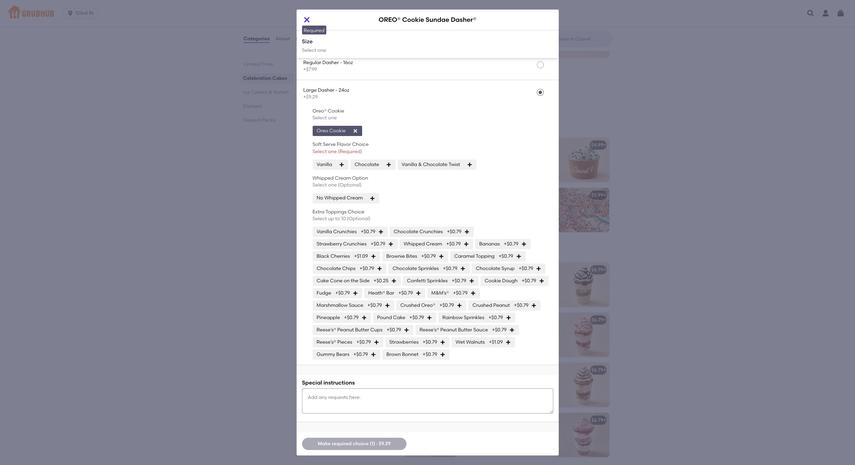 Task type: locate. For each thing, give the bounding box(es) containing it.
1 vertical spatial fudge
[[313, 318, 328, 323]]

special
[[302, 380, 322, 387]]

1 vertical spatial size select one
[[302, 38, 326, 53]]

0 horizontal spatial ice cream & sorbet
[[243, 89, 289, 95]]

1 vertical spatial cake
[[393, 315, 406, 321]]

1 horizontal spatial heath®
[[488, 377, 505, 383]]

full
[[346, 209, 353, 215]]

cup
[[313, 68, 323, 74]]

drizzle.
[[376, 291, 391, 297], [466, 305, 482, 311], [313, 348, 329, 354], [492, 348, 508, 354], [360, 391, 376, 397], [535, 391, 550, 397], [376, 442, 391, 447]]

1 vertical spatial toppings
[[326, 209, 347, 215]]

be
[[322, 223, 328, 229]]

style down your
[[495, 34, 505, 40]]

one down "small dasher - 12oz +$6.79"
[[318, 47, 326, 53]]

1 horizontal spatial *candle
[[475, 34, 493, 40]]

topped up strawberry on the bottom right
[[466, 341, 483, 347]]

ice up pound
[[504, 327, 511, 333]]

cream down chocolate crunchies
[[426, 241, 442, 247]]

0 vertical spatial size select one
[[302, 4, 326, 19]]

2 style from the left
[[495, 34, 505, 40]]

toppings up free
[[326, 209, 347, 215]]

0 vertical spatial size
[[302, 4, 313, 11]]

:
[[377, 442, 378, 447]]

whipped inside layers of oreo® cookies, vanilla ice cream and fudge topped with whipped cream and fudge drizzle.
[[313, 291, 333, 297]]

original
[[323, 142, 342, 148], [323, 152, 341, 158]]

reese's® down crushed oreo®
[[420, 328, 439, 333]]

0 horizontal spatial brownie
[[329, 318, 348, 323]]

1 style from the left
[[355, 34, 365, 40]]

celebration cakes
[[243, 75, 287, 81]]

0 vertical spatial cream,
[[512, 327, 529, 333]]

1 vertical spatial sauce
[[474, 328, 488, 333]]

reese's® peanut butter cups
[[317, 328, 383, 333]]

oreo® inside oreo® cookie select one
[[313, 108, 327, 114]]

svg image for reese's® pieces
[[374, 340, 379, 346]]

game ball® image
[[558, 0, 609, 8]]

0 vertical spatial not
[[379, 27, 387, 33]]

layers of reese's® peanut butter cups, reese's® peanut butter sauce, vanilla ice cream and fudge topped with whipped cream and fudge drizzle.
[[466, 277, 550, 311]]

svg image for reese's® peanut butter cups
[[404, 328, 410, 333]]

of left bananas,
[[329, 377, 334, 383]]

whipped inside layers of fudge brownie bites, vanilla ice cream and hot fudge topped with whipped cream and fudge drizzle.
[[324, 341, 344, 347]]

vegan
[[329, 223, 343, 229]]

24
[[313, 27, 318, 33]]

scooped
[[484, 152, 504, 158]]

1 horizontal spatial free
[[364, 223, 373, 229]]

numbered candles image
[[558, 13, 609, 58]]

svg image for cookie dough
[[539, 279, 545, 284]]

original for the original soft serve™
[[323, 142, 342, 148]]

to left 10
[[335, 216, 340, 222]]

choice left (1) on the left bottom of the page
[[353, 442, 369, 447]]

gummy bears
[[317, 352, 350, 358]]

- inside "small dasher - 12oz +$6.79"
[[335, 32, 337, 38]]

layers up cups,
[[466, 277, 481, 283]]

$6.79 for layers of vanilla ice cream, strawberries and pound cake topped with whipped cream and strawberry drizzle.
[[592, 318, 604, 323]]

peanut
[[488, 267, 505, 273], [509, 277, 525, 283], [501, 284, 518, 290], [494, 303, 510, 309], [337, 328, 354, 333], [441, 328, 457, 333]]

0 horizontal spatial free
[[327, 209, 336, 215]]

layers inside layers of vanilla ice cream, strawberries and pound cake topped with whipped cream and strawberry drizzle.
[[466, 327, 481, 333]]

1 horizontal spatial brownie
[[387, 254, 405, 260]]

1 vertical spatial choice
[[353, 442, 369, 447]]

svg image
[[353, 129, 358, 134], [339, 162, 345, 168], [386, 162, 392, 168], [467, 162, 473, 168], [370, 196, 375, 201], [388, 242, 394, 247], [521, 242, 527, 247], [516, 254, 522, 260], [377, 266, 383, 272], [460, 266, 466, 272], [353, 291, 358, 296], [471, 291, 476, 296], [457, 303, 462, 309], [532, 303, 537, 309], [506, 316, 511, 321], [371, 352, 376, 358], [440, 352, 446, 358]]

strawberry up black cherries
[[317, 241, 342, 247]]

+ for standard candles
[[451, 18, 453, 24]]

whipped inside layers of heath® pieces, vanilla ice cream and caramel topped with whipped cream and caramel drizzle.
[[466, 391, 486, 397]]

vanilla down ridiculously
[[483, 435, 498, 440]]

whipped inside layers of reese's® peanut butter cups, reese's® peanut butter sauce, vanilla ice cream and fudge topped with whipped cream and fudge drizzle.
[[477, 298, 497, 304]]

with inside layers of reese's® peanut butter cups, reese's® peanut butter sauce, vanilla ice cream and fudge topped with whipped cream and fudge drizzle.
[[466, 298, 476, 304]]

svg image for black cherries
[[371, 254, 376, 260]]

0 vertical spatial classic
[[379, 159, 395, 165]]

2 size select one from the top
[[302, 38, 326, 53]]

and inside "a sweet and fruity frozen treat that's dairy-free but full of flavor. (vegan & dairy-free dessert*)     *toppings may not be vegan or dairy-free"
[[332, 202, 342, 208]]

cream, down crunchies,
[[466, 448, 482, 454]]

sprinkles up m&m's® in the bottom right of the page
[[427, 278, 448, 284]]

whipped for whipped cream
[[404, 241, 425, 247]]

1 vertical spatial (optional)
[[347, 216, 371, 222]]

2 candles from the left
[[492, 18, 512, 24]]

0 vertical spatial brownie
[[387, 254, 405, 260]]

variety inside classic scooped ice cream in a variety of flavors
[[466, 159, 482, 165]]

reese's® down "pineapple"
[[317, 328, 336, 333]]

cake left the cone
[[317, 278, 329, 284]]

1 vertical spatial not
[[313, 223, 321, 229]]

0 vertical spatial sauce
[[349, 303, 364, 309]]

topped down bananas,
[[344, 384, 361, 390]]

large
[[303, 87, 317, 93]]

- inside large dasher - 24oz +$9.29
[[336, 87, 338, 93]]

1 horizontal spatial a
[[535, 152, 538, 158]]

+$0.79 for crushed oreo®
[[440, 303, 454, 309]]

soft left serve
[[313, 142, 322, 148]]

sweet
[[318, 202, 331, 208]]

candles up your
[[492, 18, 512, 24]]

0 horizontal spatial a
[[353, 159, 356, 165]]

0 vertical spatial serve™
[[353, 142, 369, 148]]

(optional) inside extra toppings choice select up to 10 (optional)
[[347, 216, 371, 222]]

brownie down marshmallow sauce
[[329, 318, 348, 323]]

butter
[[506, 267, 521, 273], [527, 277, 541, 283], [519, 284, 533, 290], [355, 328, 369, 333], [458, 328, 472, 333]]

whipped up the bites
[[404, 241, 425, 247]]

1 vertical spatial +$1.09
[[489, 340, 503, 346]]

+ for strawberry crunchies sundae dasher®
[[604, 418, 606, 424]]

pineapple
[[317, 315, 340, 321]]

0 horizontal spatial may
[[366, 34, 377, 40]]

vanilla & chocolate twist
[[402, 162, 460, 168]]

of left flavors
[[483, 159, 487, 165]]

layers of heath® pieces, vanilla ice cream and caramel topped with whipped cream and caramel drizzle.
[[466, 377, 550, 397]]

dasher inside "small dasher - 12oz +$6.79"
[[317, 32, 334, 38]]

dairy- up dairy-
[[313, 209, 327, 215]]

crunchies for vanilla crunchies
[[333, 229, 357, 235]]

1 vertical spatial -
[[340, 60, 342, 65]]

to
[[339, 27, 344, 33], [335, 216, 340, 222]]

chocolate up chocolate on the bottom
[[324, 418, 349, 424]]

limited
[[243, 61, 261, 67]]

0 horizontal spatial dashers
[[243, 103, 262, 109]]

0 horizontal spatial *candle
[[335, 34, 354, 40]]

sundae up cookies,
[[349, 267, 366, 273]]

svg image
[[807, 9, 815, 17], [837, 9, 845, 17], [67, 10, 74, 17], [303, 16, 311, 24], [378, 230, 384, 235], [464, 230, 470, 235], [464, 242, 469, 247], [371, 254, 376, 260], [439, 254, 444, 260], [536, 266, 542, 272], [391, 279, 397, 284], [469, 279, 475, 284], [539, 279, 545, 284], [416, 291, 421, 296], [385, 303, 390, 309], [362, 316, 367, 321], [427, 316, 432, 321], [404, 328, 410, 333], [510, 328, 515, 333], [374, 340, 379, 346], [440, 340, 446, 346], [506, 340, 511, 346]]

fudge brownie sundae dasher® image
[[405, 313, 456, 358]]

select down extra
[[313, 216, 327, 222]]

vanilla inside layers of bananas, vanilla ice cream and caramel topped with whipped cream and caramel drizzle.
[[358, 377, 373, 383]]

0 horizontal spatial cream,
[[466, 448, 482, 454]]

choice
[[352, 142, 369, 148], [348, 209, 365, 215]]

of left extra
[[341, 78, 346, 83]]

syrup
[[502, 266, 515, 272]]

1 vertical spatial in
[[347, 159, 351, 165]]

ice down oreo® cookie select one
[[308, 122, 319, 130]]

of right layers
[[531, 428, 535, 433]]

+ for oreo® cookie sundae dasher®
[[451, 267, 453, 273]]

dasher for regular
[[323, 60, 339, 65]]

reese's® down the chocolate syrup
[[488, 277, 508, 283]]

2 size from the top
[[302, 38, 313, 45]]

sauce
[[349, 303, 364, 309], [474, 328, 488, 333]]

crunchies for strawberry crunchies sundae dasher®
[[493, 418, 517, 424]]

0 vertical spatial +$1.09
[[354, 254, 368, 260]]

topped down crunchies,
[[362, 435, 380, 440]]

1 candles from the left
[[336, 18, 356, 24]]

+$0.79 for chocolate sprinkles
[[443, 266, 458, 272]]

1 vertical spatial a
[[353, 159, 356, 165]]

1 horizontal spatial candles
[[492, 18, 512, 24]]

strawberry for strawberry crunchies sundae dasher®
[[466, 418, 492, 424]]

1 vertical spatial choice
[[348, 209, 365, 215]]

sprinkles up confetti sprinkles
[[418, 266, 439, 272]]

vary down the we
[[518, 34, 528, 40]]

2 variety from the left
[[466, 159, 482, 165]]

+ for mint chocolate chip sundae dasher®
[[451, 418, 453, 424]]

2 the from the top
[[313, 152, 322, 158]]

of inside classic scooped ice cream in a variety of flavors
[[483, 159, 487, 165]]

sauce up strawberries
[[474, 328, 488, 333]]

&
[[269, 89, 272, 95], [347, 122, 352, 130], [418, 162, 422, 168], [392, 209, 396, 215]]

whipped cream option select one (optional)
[[313, 176, 368, 188]]

whipped for whipped cream option select one (optional)
[[313, 176, 334, 181]]

vary down wish
[[378, 34, 388, 40]]

*candle down blow
[[335, 34, 354, 40]]

123rd st
[[75, 10, 94, 16]]

regular
[[303, 60, 321, 65]]

sundae
[[426, 16, 450, 24], [349, 267, 366, 273], [522, 267, 540, 273], [349, 318, 367, 323], [518, 318, 536, 323], [363, 418, 381, 424], [518, 418, 536, 424]]

variety down classic
[[466, 159, 482, 165]]

dashers up dessert
[[243, 103, 262, 109]]

drizzle. inside layers of fudge brownie bites, vanilla ice cream and hot fudge topped with whipped cream and fudge drizzle.
[[313, 348, 329, 354]]

1 horizontal spatial not
[[379, 27, 387, 33]]

all.
[[317, 159, 324, 165]]

1 horizontal spatial cake
[[393, 315, 406, 321]]

chocolate sprinkles
[[393, 266, 439, 272]]

layers for layers of bananas, vanilla ice cream and caramel topped with whipped cream and caramel drizzle.
[[313, 377, 328, 383]]

dessert packs
[[243, 117, 276, 123]]

oreo® cookie sundae dasher® down cookie puss® image
[[379, 16, 477, 24]]

1 crushed from the left
[[401, 303, 420, 309]]

$6.79 + for layers of heath® pieces, vanilla ice cream and caramel topped with whipped cream and caramel drizzle.
[[592, 368, 606, 374]]

m&m's®
[[432, 291, 449, 296]]

- left 16oz
[[340, 60, 342, 65]]

wet
[[456, 340, 465, 346]]

with inside layers of vanilla ice cream, strawberries and pound cake topped with whipped cream and strawberry drizzle.
[[484, 341, 494, 347]]

1 horizontal spatial may
[[385, 216, 395, 222]]

twist
[[449, 162, 460, 168]]

whipped down seasonal on the top of the page
[[313, 176, 334, 181]]

layers down "pineapple"
[[313, 327, 328, 333]]

svg image for cake cone on the side
[[391, 279, 397, 284]]

cookie down large dasher - 24oz +$9.29
[[328, 108, 344, 114]]

size select one up 24
[[302, 4, 326, 19]]

2 horizontal spatial may
[[506, 34, 516, 40]]

$1.99 +
[[440, 18, 453, 24]]

topped down the "pieces,"
[[513, 384, 530, 390]]

chocolate
[[355, 162, 379, 168], [423, 162, 448, 168], [394, 229, 418, 235], [317, 266, 341, 272], [393, 266, 417, 272], [476, 266, 501, 272], [324, 418, 349, 424]]

1 vertical spatial oreo®
[[335, 277, 349, 283]]

select inside soft serve flavor choice select one (required)
[[313, 149, 327, 155]]

reese's ® peanut butter sundae dasher® image
[[558, 263, 609, 307]]

chocolate for chocolate
[[355, 162, 379, 168]]

0 horizontal spatial variety
[[357, 159, 373, 165]]

heath® left the "pieces,"
[[488, 377, 505, 383]]

1 vertical spatial dashers
[[308, 247, 337, 255]]

0 vertical spatial sprinkles
[[418, 266, 439, 272]]

fudge for fudge
[[317, 291, 331, 296]]

+$0.79 for m&m's®
[[453, 291, 468, 296]]

crunchies up delicious
[[493, 418, 517, 424]]

cream
[[251, 89, 268, 95], [320, 122, 345, 130], [335, 176, 351, 181], [347, 195, 363, 201], [426, 241, 442, 247]]

sorbet image
[[405, 188, 456, 233]]

heath®
[[368, 291, 385, 296], [488, 377, 505, 383]]

$6.79
[[439, 267, 451, 273], [592, 267, 604, 273], [439, 318, 451, 323], [592, 318, 604, 323], [592, 368, 604, 374], [439, 418, 451, 424], [592, 418, 604, 424]]

standard candles image
[[405, 13, 456, 58]]

extra
[[347, 78, 359, 83]]

svg image inside 123rd st button
[[67, 10, 74, 17]]

variety
[[357, 159, 373, 165], [466, 159, 482, 165]]

layers inside layers of chocolate crunchies, mint ice cream and fudge topped with whipped cream and fudge drizzle.
[[313, 428, 328, 433]]

1 vertical spatial cream,
[[466, 448, 482, 454]]

(1)
[[370, 442, 375, 447]]

chocolate for chocolate crunchies
[[394, 229, 418, 235]]

- inside 'regular dasher - 16oz +$7.99'
[[340, 60, 342, 65]]

layers left bananas,
[[313, 377, 328, 383]]

0 vertical spatial -
[[335, 32, 337, 38]]

strawberry for strawberry shortcake sundae dasher®
[[466, 318, 492, 323]]

(optional) down option
[[338, 182, 362, 188]]

drizzle. inside layers of reese's® peanut butter cups, reese's® peanut butter sauce, vanilla ice cream and fudge topped with whipped cream and fudge drizzle.
[[466, 305, 482, 311]]

reviews button
[[296, 27, 315, 51]]

+$0.79 for brown bonnet
[[423, 352, 437, 358]]

sprinkles for confetti sprinkles
[[427, 278, 448, 284]]

choice inside soft serve flavor choice select one (required)
[[352, 142, 369, 148]]

layers inside layers of fudge brownie bites, vanilla ice cream and hot fudge topped with whipped cream and fudge drizzle.
[[313, 327, 328, 333]]

0 vertical spatial dashers
[[243, 103, 262, 109]]

layers for layers of oreo® cookies, vanilla ice cream and fudge topped with whipped cream and fudge drizzle.
[[313, 277, 328, 283]]

svg image for gummy bears
[[371, 352, 376, 358]]

chocolate down brownie bites
[[393, 266, 417, 272]]

required
[[304, 28, 325, 33]]

toppings inside extra toppings choice select up to 10 (optional)
[[326, 209, 347, 215]]

included.
[[313, 34, 334, 40]]

0 vertical spatial a
[[535, 152, 538, 158]]

1 horizontal spatial classic
[[466, 435, 482, 440]]

2 vertical spatial -
[[336, 87, 338, 93]]

crushed up pound cake
[[401, 303, 420, 309]]

candles
[[336, 18, 356, 24], [492, 18, 512, 24]]

cherries
[[331, 254, 350, 260]]

0 horizontal spatial crushed
[[401, 303, 420, 309]]

svg image for fudge
[[353, 291, 358, 296]]

not inside 24 candles to blow out. wish not included.  *candle style may vary
[[379, 27, 387, 33]]

fudge down "marshmallow" at the bottom left
[[313, 318, 328, 323]]

svg image for confetti sprinkles
[[469, 279, 475, 284]]

ice right bananas,
[[374, 377, 381, 383]]

svg image for strawberry crunchies
[[388, 242, 394, 247]]

1 horizontal spatial dairy-
[[350, 223, 364, 229]]

brown
[[387, 352, 401, 358]]

may
[[366, 34, 377, 40], [506, 34, 516, 40], [385, 216, 395, 222]]

vanilla right bananas,
[[358, 377, 373, 383]]

vanilla down pound cake
[[383, 327, 398, 333]]

0 horizontal spatial style
[[355, 34, 365, 40]]

+$0.79 for pineapple
[[344, 315, 359, 321]]

dasher inside large dasher - 24oz +$9.29
[[318, 87, 335, 93]]

hot
[[348, 334, 355, 340]]

$6.79 + for layers of vanilla ice cream, strawberries and pound cake topped with whipped cream and strawberry drizzle.
[[592, 318, 606, 323]]

layers inside layers of oreo® cookies, vanilla ice cream and fudge topped with whipped cream and fudge drizzle.
[[313, 277, 328, 283]]

ice up the crushed peanut
[[482, 291, 489, 297]]

svg image for chocolate crunchies
[[464, 230, 470, 235]]

1 vertical spatial the
[[313, 152, 322, 158]]

variety down that
[[357, 159, 373, 165]]

1 horizontal spatial ice
[[308, 122, 319, 130]]

soft inside the original soft serve™ that started it all. available in a variety of classic and seasonal flavors.
[[342, 152, 352, 158]]

vanilla inside layers of fudge brownie bites, vanilla ice cream and hot fudge topped with whipped cream and fudge drizzle.
[[383, 327, 398, 333]]

main navigation navigation
[[0, 0, 855, 27]]

1 vertical spatial ice cream & sorbet
[[308, 122, 378, 130]]

crunchies down or
[[333, 229, 357, 235]]

0 vertical spatial to
[[339, 27, 344, 33]]

of left chocolate on the bottom
[[329, 428, 334, 433]]

0 vertical spatial in
[[530, 152, 534, 158]]

+$1.09 for wet walnuts
[[489, 340, 503, 346]]

style inside number of your choice. we won't tell.  *candle style may vary
[[495, 34, 505, 40]]

ice up make
[[313, 435, 320, 440]]

cake right pound
[[393, 315, 406, 321]]

brownie
[[350, 327, 368, 333]]

layers for layers of chocolate crunchies, mint ice cream and fudge topped with whipped cream and fudge drizzle.
[[313, 428, 328, 433]]

1 horizontal spatial vary
[[518, 34, 528, 40]]

topped inside layers of vanilla ice cream, strawberries and pound cake topped with whipped cream and strawberry drizzle.
[[466, 341, 483, 347]]

layers inside layers of reese's® peanut butter cups, reese's® peanut butter sauce, vanilla ice cream and fudge topped with whipped cream and fudge drizzle.
[[466, 277, 481, 283]]

0 vertical spatial reese's®
[[488, 277, 508, 283]]

number
[[466, 27, 485, 33]]

svg image for vanilla crunchies
[[378, 230, 384, 235]]

2 crushed from the left
[[473, 303, 492, 309]]

svg image for reese's® peanut butter sauce
[[510, 328, 515, 333]]

ice down 'celebration' in the top of the page
[[243, 89, 250, 95]]

chocolate down that
[[355, 162, 379, 168]]

reese's
[[466, 267, 483, 273]]

1 *candle from the left
[[335, 34, 354, 40]]

oreo® down +$9.29
[[313, 108, 327, 114]]

of inside layers of reese's® peanut butter cups, reese's® peanut butter sauce, vanilla ice cream and fudge topped with whipped cream and fudge drizzle.
[[482, 277, 487, 283]]

oreo® down 'chocolate chips'
[[335, 277, 349, 283]]

(optional) down flavor.
[[347, 216, 371, 222]]

+$0.79 for fudge
[[335, 291, 350, 296]]

2 *candle from the left
[[475, 34, 493, 40]]

chocolate for chocolate syrup
[[476, 266, 501, 272]]

+$0.79 for bananas
[[504, 241, 519, 247]]

svg image for crushed peanut
[[532, 303, 537, 309]]

cream, inside ridiculously delicious layers of classic vanilla soft serve, strawberry crunchies, strawberries, whipped cream, and more crunchies.
[[466, 448, 482, 454]]

one inside soft serve flavor choice select one (required)
[[328, 149, 337, 155]]

crunchies,
[[360, 428, 383, 433]]

svg image for whipped cream
[[464, 242, 469, 247]]

+$6.79
[[303, 39, 318, 44]]

scooped ice cream image
[[558, 138, 609, 182]]

a inside the original soft serve™ that started it all. available in a variety of classic and seasonal flavors.
[[353, 159, 356, 165]]

1 vertical spatial dairy-
[[350, 223, 364, 229]]

the up it
[[313, 152, 322, 158]]

1 horizontal spatial oreo®
[[379, 16, 401, 24]]

seasonal
[[323, 166, 344, 172]]

toppings down 16oz
[[330, 68, 351, 74]]

dough
[[502, 278, 518, 284]]

chocolate for chocolate sprinkles
[[393, 266, 417, 272]]

svg image for rainbow sprinkles
[[506, 316, 511, 321]]

1 vertical spatial classic
[[466, 435, 482, 440]]

reese's®
[[488, 277, 508, 283], [481, 284, 500, 290]]

sprinkles for rainbow sprinkles
[[464, 315, 485, 321]]

choice down cup of toppings
[[324, 78, 340, 83]]

1 vertical spatial oreo®
[[313, 267, 330, 273]]

layers of fudge brownie bites, vanilla ice cream and hot fudge topped with whipped cream and fudge drizzle.
[[313, 327, 398, 354]]

1 vertical spatial size
[[302, 38, 313, 45]]

1 horizontal spatial +$1.09
[[489, 340, 503, 346]]

chocolate for chocolate chips
[[317, 266, 341, 272]]

svg image for pound cake
[[427, 316, 432, 321]]

+$0.79 for confetti sprinkles
[[452, 278, 467, 284]]

svg image for heath® bar
[[416, 291, 421, 296]]

size down small
[[302, 38, 313, 45]]

whipped
[[313, 176, 334, 181], [325, 195, 346, 201], [404, 241, 425, 247]]

$6.79 for layers of fudge brownie bites, vanilla ice cream and hot fudge topped with whipped cream and fudge drizzle.
[[439, 318, 451, 323]]

select
[[302, 14, 316, 19], [302, 47, 316, 53], [313, 115, 327, 121], [313, 149, 327, 155], [313, 182, 327, 188], [313, 216, 327, 222]]

1 size select one from the top
[[302, 4, 326, 19]]

one up 24
[[318, 14, 326, 19]]

cookie
[[402, 16, 424, 24], [328, 108, 344, 114], [330, 128, 346, 134], [331, 267, 347, 273], [485, 278, 501, 284]]

one up no whipped cream
[[328, 182, 337, 188]]

may down (vegan on the left
[[385, 216, 395, 222]]

0 horizontal spatial +$1.09
[[354, 254, 368, 260]]

dashers up 'chocolate chips'
[[308, 247, 337, 255]]

crunchies for chocolate crunchies
[[420, 229, 443, 235]]

0 vertical spatial whipped
[[313, 176, 334, 181]]

vanilla inside layers of vanilla ice cream, strawberries and pound cake topped with whipped cream and strawberry drizzle.
[[488, 327, 503, 333]]

sorbet up sweet
[[313, 193, 329, 198]]

dairy- right or
[[350, 223, 364, 229]]

layers for layers of reese's® peanut butter cups, reese's® peanut butter sauce, vanilla ice cream and fudge topped with whipped cream and fudge drizzle.
[[466, 277, 481, 283]]

drizzle. inside layers of bananas, vanilla ice cream and caramel topped with whipped cream and caramel drizzle.
[[360, 391, 376, 397]]

sauce up the fudge brownie sundae dasher®
[[349, 303, 364, 309]]

1 vary from the left
[[378, 34, 388, 40]]

layers inside layers of bananas, vanilla ice cream and caramel topped with whipped cream and caramel drizzle.
[[313, 377, 328, 383]]

2 original from the top
[[323, 152, 341, 158]]

of up strawberries
[[482, 327, 487, 333]]

1 horizontal spatial cream,
[[512, 327, 529, 333]]

dashers
[[243, 103, 262, 109], [308, 247, 337, 255]]

1 vertical spatial serve™
[[353, 152, 369, 158]]

of inside ridiculously delicious layers of classic vanilla soft serve, strawberry crunchies, strawberries, whipped cream, and more crunchies.
[[531, 428, 535, 433]]

candles up blow
[[336, 18, 356, 24]]

strawberry shortcake sundae dasher® image
[[558, 313, 609, 358]]

reese's® down '®'
[[481, 284, 500, 290]]

layers
[[313, 277, 328, 283], [466, 277, 481, 283], [313, 327, 328, 333], [466, 327, 481, 333], [313, 377, 328, 383], [466, 377, 481, 383], [313, 428, 328, 433]]

ice
[[505, 152, 512, 158], [386, 277, 393, 283], [482, 291, 489, 297], [504, 327, 511, 333], [313, 334, 320, 340], [374, 377, 381, 383], [540, 377, 547, 383], [313, 435, 320, 440]]

strawberry up ridiculously
[[466, 418, 492, 424]]

serve™ up (required)
[[353, 142, 369, 148]]

1 horizontal spatial dashers
[[308, 247, 337, 255]]

svg image for marshmallow sauce
[[385, 303, 390, 309]]

serve™ inside the original soft serve™ that started it all. available in a variety of classic and seasonal flavors.
[[353, 152, 369, 158]]

$6.79 for ridiculously delicious layers of classic vanilla soft serve, strawberry crunchies, strawberries, whipped cream, and more crunchies.
[[592, 418, 604, 424]]

butter left sauce,
[[519, 284, 533, 290]]

free
[[327, 209, 336, 215], [364, 223, 373, 229]]

+$0.79 for cookie dough
[[522, 278, 537, 284]]

crunchies up cherries
[[343, 241, 367, 247]]

$6.79 + for layers of chocolate crunchies, mint ice cream and fudge topped with whipped cream and fudge drizzle.
[[439, 418, 453, 424]]

1 horizontal spatial variety
[[466, 159, 482, 165]]

ice inside layers of vanilla ice cream, strawberries and pound cake topped with whipped cream and strawberry drizzle.
[[504, 327, 511, 333]]

and inside the original soft serve™ that started it all. available in a variety of classic and seasonal flavors.
[[313, 166, 322, 172]]

+$0.79 for strawberries
[[423, 340, 437, 346]]

0 horizontal spatial cake
[[317, 278, 329, 284]]

sundae up sauce,
[[522, 267, 540, 273]]

Special instructions text field
[[302, 389, 553, 414]]

topped down cups
[[371, 334, 388, 340]]

1 vertical spatial sprinkles
[[427, 278, 448, 284]]

+$0.79 for reese's® pieces
[[357, 340, 371, 346]]

1 horizontal spatial cup of toppings image
[[558, 188, 609, 233]]

*candle
[[335, 34, 354, 40], [475, 34, 493, 40]]

0 vertical spatial toppings
[[330, 68, 351, 74]]

0 horizontal spatial vary
[[378, 34, 388, 40]]

0 vertical spatial fudge
[[317, 291, 331, 296]]

vanilla right the "pieces,"
[[523, 377, 539, 383]]

in inside classic scooped ice cream in a variety of flavors
[[530, 152, 534, 158]]

layers for layers of vanilla ice cream, strawberries and pound cake topped with whipped cream and strawberry drizzle.
[[466, 327, 481, 333]]

crunchies,
[[466, 442, 491, 447]]

reese's® pieces
[[317, 340, 353, 346]]

2 vertical spatial dasher
[[318, 87, 335, 93]]

rainbow
[[443, 315, 463, 321]]

soft down "flavor"
[[342, 152, 352, 158]]

chocolate down topping
[[476, 266, 501, 272]]

1 horizontal spatial choice
[[353, 442, 369, 447]]

0 horizontal spatial classic
[[379, 159, 395, 165]]

whipped inside whipped cream option select one (optional)
[[313, 176, 334, 181]]

$6.79 + for layers of fudge brownie bites, vanilla ice cream and hot fudge topped with whipped cream and fudge drizzle.
[[439, 318, 453, 323]]

1 variety from the left
[[357, 159, 373, 165]]

1 vertical spatial free
[[364, 223, 373, 229]]

with inside layers of fudge brownie bites, vanilla ice cream and hot fudge topped with whipped cream and fudge drizzle.
[[313, 341, 323, 347]]

0 vertical spatial dasher
[[317, 32, 334, 38]]

dasher inside 'regular dasher - 16oz +$7.99'
[[323, 60, 339, 65]]

of inside layers of oreo® cookies, vanilla ice cream and fudge topped with whipped cream and fudge drizzle.
[[329, 277, 334, 283]]

serve™ for the original soft serve™
[[353, 142, 369, 148]]

0 vertical spatial oreo®
[[313, 108, 327, 114]]

butter up the hot
[[355, 328, 369, 333]]

topped
[[354, 284, 372, 290], [532, 291, 549, 297], [371, 334, 388, 340], [466, 341, 483, 347], [344, 384, 361, 390], [513, 384, 530, 390], [362, 435, 380, 440]]

$6.79 for layers of heath® pieces, vanilla ice cream and caramel topped with whipped cream and caramel drizzle.
[[592, 368, 604, 374]]

original inside the original soft serve™ that started it all. available in a variety of classic and seasonal flavors.
[[323, 152, 341, 158]]

2 horizontal spatial oreo®
[[421, 303, 436, 309]]

brownie left the bites
[[387, 254, 405, 260]]

0 vertical spatial original
[[323, 142, 342, 148]]

+$0.79 for chocolate syrup
[[519, 266, 534, 272]]

of
[[486, 27, 491, 33], [324, 68, 329, 74], [341, 78, 346, 83], [374, 159, 378, 165], [483, 159, 487, 165], [354, 209, 358, 215], [329, 277, 334, 283], [482, 277, 487, 283], [329, 327, 334, 333], [482, 327, 487, 333], [329, 377, 334, 383], [482, 377, 487, 383], [329, 428, 334, 433], [531, 428, 535, 433]]

$6.79 + for ridiculously delicious layers of classic vanilla soft serve, strawberry crunchies, strawberries, whipped cream, and more crunchies.
[[592, 418, 606, 424]]

reese's® peanut butter sauce
[[420, 328, 488, 333]]

- for 12oz
[[335, 32, 337, 38]]

+$0.79 for chocolate chips
[[360, 266, 374, 272]]

mint chocolate chip sundae dasher®
[[313, 418, 401, 424]]

soft for the original soft serve™ that started it all. available in a variety of classic and seasonal flavors.
[[342, 152, 352, 158]]

2 vertical spatial sprinkles
[[464, 315, 485, 321]]

whipped inside ridiculously delicious layers of classic vanilla soft serve, strawberry crunchies, strawberries, whipped cream, and more crunchies.
[[523, 442, 543, 447]]

1 horizontal spatial crushed
[[473, 303, 492, 309]]

1 vertical spatial to
[[335, 216, 340, 222]]

small dasher - 12oz +$6.79
[[303, 32, 348, 44]]

the inside the original soft serve™ that started it all. available in a variety of classic and seasonal flavors.
[[313, 152, 322, 158]]

1 vertical spatial sorbet
[[354, 122, 378, 130]]

cup of toppings image
[[405, 64, 456, 108], [558, 188, 609, 233]]

ice right the "pieces,"
[[540, 377, 547, 383]]

1 the from the top
[[313, 142, 322, 148]]

1 original from the top
[[323, 142, 342, 148]]

2 vary from the left
[[518, 34, 528, 40]]

chips
[[342, 266, 356, 272]]

ridiculously delicious layers of classic vanilla soft serve, strawberry crunchies, strawberries, whipped cream, and more crunchies.
[[466, 428, 549, 454]]

cream, inside layers of vanilla ice cream, strawberries and pound cake topped with whipped cream and strawberry drizzle.
[[512, 327, 529, 333]]

of down "pineapple"
[[329, 327, 334, 333]]

topping
[[476, 254, 495, 260]]

+ for reese's ® peanut butter sundae dasher®
[[604, 267, 606, 273]]

®
[[484, 267, 487, 273]]

mint
[[384, 428, 395, 433]]

dasher for large
[[318, 87, 335, 93]]

treat
[[371, 202, 382, 208]]



Task type: vqa. For each thing, say whether or not it's contained in the screenshot.
rightmost not
yes



Task type: describe. For each thing, give the bounding box(es) containing it.
*candle inside number of your choice. we won't tell.  *candle style may vary
[[475, 34, 493, 40]]

drizzle. inside layers of heath® pieces, vanilla ice cream and caramel topped with whipped cream and caramel drizzle.
[[535, 391, 550, 397]]

chocolate crunchies
[[394, 229, 443, 235]]

and inside ridiculously delicious layers of classic vanilla soft serve, strawberry crunchies, strawberries, whipped cream, and more crunchies.
[[484, 448, 493, 454]]

ice inside layers of bananas, vanilla ice cream and caramel topped with whipped cream and caramel drizzle.
[[374, 377, 381, 383]]

1 horizontal spatial ice cream & sorbet
[[308, 122, 378, 130]]

+$0.79 for crushed peanut
[[514, 303, 529, 309]]

select down +$6.79
[[302, 47, 316, 53]]

of inside layers of heath® pieces, vanilla ice cream and caramel topped with whipped cream and caramel drizzle.
[[482, 377, 487, 383]]

pound
[[506, 334, 521, 340]]

crunchies for strawberry crunchies
[[343, 241, 367, 247]]

of inside the original soft serve™ that started it all. available in a variety of classic and seasonal flavors.
[[374, 159, 378, 165]]

classic inside ridiculously delicious layers of classic vanilla soft serve, strawberry crunchies, strawberries, whipped cream, and more crunchies.
[[466, 435, 482, 440]]

instructions
[[324, 380, 355, 387]]

sundae down cookie puss® image
[[426, 16, 450, 24]]

that's
[[383, 202, 396, 208]]

chip
[[350, 418, 362, 424]]

free
[[327, 216, 337, 222]]

flavors
[[489, 159, 504, 165]]

1 vertical spatial oreo® cookie sundae dasher®
[[313, 267, 387, 273]]

ice inside layers of fudge brownie bites, vanilla ice cream and hot fudge topped with whipped cream and fudge drizzle.
[[313, 334, 320, 340]]

+$0.79 for chocolate crunchies
[[447, 229, 462, 235]]

bites
[[406, 254, 417, 260]]

may inside 24 candles to blow out. wish not included.  *candle style may vary
[[366, 34, 377, 40]]

$4.99
[[591, 142, 604, 148]]

+$0.79 for brownie bites
[[421, 254, 436, 260]]

ridiculously
[[466, 428, 493, 433]]

of inside layers of vanilla ice cream, strawberries and pound cake topped with whipped cream and strawberry drizzle.
[[482, 327, 487, 333]]

shortcake
[[493, 318, 517, 323]]

0 horizontal spatial ice
[[243, 89, 250, 95]]

chocolate syrup
[[476, 266, 515, 272]]

sundae up brownie
[[349, 318, 367, 323]]

of inside layers of bananas, vanilla ice cream and caramel topped with whipped cream and caramel drizzle.
[[329, 377, 334, 383]]

a sweet and fruity frozen treat that's dairy-free but full of flavor. (vegan & dairy-free dessert*)     *toppings may not be vegan or dairy-free
[[313, 202, 396, 229]]

pound cake
[[377, 315, 406, 321]]

+$0.79 for heath® bar
[[399, 291, 413, 296]]

cream down oreo® cookie select one
[[320, 122, 345, 130]]

crunchies.
[[507, 448, 532, 454]]

confetti
[[407, 278, 426, 284]]

cream inside whipped cream option select one (optional)
[[335, 176, 351, 181]]

svg image for caramel topping
[[516, 254, 522, 260]]

topped inside layers of bananas, vanilla ice cream and caramel topped with whipped cream and caramel drizzle.
[[344, 384, 361, 390]]

$3.99
[[592, 193, 604, 198]]

of inside "a sweet and fruity frozen treat that's dairy-free but full of flavor. (vegan & dairy-free dessert*)     *toppings may not be vegan or dairy-free"
[[354, 209, 358, 215]]

+$0.79 for marshmallow sauce
[[368, 303, 382, 309]]

svg image for brown bonnet
[[440, 352, 446, 358]]

& inside "a sweet and fruity frozen treat that's dairy-free but full of flavor. (vegan & dairy-free dessert*)     *toppings may not be vegan or dairy-free"
[[392, 209, 396, 215]]

+$1.09 for black cherries
[[354, 254, 368, 260]]

bar
[[386, 291, 394, 296]]

svg image for chocolate chips
[[377, 266, 383, 272]]

fruity
[[343, 202, 354, 208]]

reviews
[[296, 36, 315, 42]]

vanilla for vanilla crunchies
[[317, 229, 332, 235]]

10
[[341, 216, 346, 222]]

crushed for crushed peanut
[[473, 303, 492, 309]]

of inside number of your choice. we won't tell.  *candle style may vary
[[486, 27, 491, 33]]

+$0.25
[[374, 278, 389, 284]]

svg image for bananas
[[521, 242, 527, 247]]

whipped inside layers of chocolate crunchies, mint ice cream and fudge topped with whipped cream and fudge drizzle.
[[313, 442, 333, 447]]

1 horizontal spatial sauce
[[474, 328, 488, 333]]

+$0.79 for caramel topping
[[499, 254, 513, 260]]

crushed for crushed oreo®
[[401, 303, 420, 309]]

with inside layers of heath® pieces, vanilla ice cream and caramel topped with whipped cream and caramel drizzle.
[[532, 384, 541, 390]]

sundae up crunchies,
[[363, 418, 381, 424]]

sauce,
[[535, 284, 550, 290]]

drizzle. inside layers of oreo® cookies, vanilla ice cream and fudge topped with whipped cream and fudge drizzle.
[[376, 291, 391, 297]]

sundae up cake
[[518, 318, 536, 323]]

topped inside layers of heath® pieces, vanilla ice cream and caramel topped with whipped cream and caramel drizzle.
[[513, 384, 530, 390]]

Search Carvel search field
[[558, 36, 610, 42]]

required
[[332, 442, 352, 447]]

vanilla for vanilla
[[317, 162, 332, 168]]

mint
[[313, 418, 323, 424]]

svg image for strawberries
[[440, 340, 446, 346]]

choice inside extra toppings choice select up to 10 (optional)
[[348, 209, 365, 215]]

butter up sauce,
[[527, 277, 541, 283]]

a inside classic scooped ice cream in a variety of flavors
[[535, 152, 538, 158]]

topped inside layers of chocolate crunchies, mint ice cream and fudge topped with whipped cream and fudge drizzle.
[[362, 435, 380, 440]]

pieces,
[[506, 377, 522, 383]]

strawberry inside ridiculously delicious layers of classic vanilla soft serve, strawberry crunchies, strawberries, whipped cream, and more crunchies.
[[523, 435, 549, 440]]

candles
[[320, 27, 338, 33]]

1 vertical spatial whipped
[[325, 195, 346, 201]]

numbered
[[466, 18, 491, 24]]

variety inside the original soft serve™ that started it all. available in a variety of classic and seasonal flavors.
[[357, 159, 373, 165]]

of right the cup
[[324, 68, 329, 74]]

wet walnuts
[[456, 340, 485, 346]]

cookie puss® image
[[405, 0, 456, 8]]

reese's® for reese's® peanut butter sauce
[[420, 328, 439, 333]]

ice inside layers of oreo® cookies, vanilla ice cream and fudge topped with whipped cream and fudge drizzle.
[[386, 277, 393, 283]]

+$0.79 for vanilla crunchies
[[361, 229, 376, 235]]

$6.79 for layers of reese's® peanut butter cups, reese's® peanut butter sauce, vanilla ice cream and fudge topped with whipped cream and fudge drizzle.
[[592, 267, 604, 273]]

+$0.79 for reese's® peanut butter sauce
[[492, 328, 507, 333]]

serve,
[[509, 435, 522, 440]]

blow
[[345, 27, 356, 33]]

classic inside the original soft serve™ that started it all. available in a variety of classic and seasonal flavors.
[[379, 159, 395, 165]]

cookie down cookie puss® image
[[402, 16, 424, 24]]

0 horizontal spatial heath®
[[368, 291, 385, 296]]

svg image for m&m's®
[[471, 291, 476, 296]]

serve
[[323, 142, 336, 148]]

svg image for brownie bites
[[439, 254, 444, 260]]

$3.99 +
[[592, 193, 606, 198]]

candles for blow
[[336, 18, 356, 24]]

+$9.29
[[303, 94, 318, 100]]

+$0.79 for reese's® peanut butter cups
[[387, 328, 401, 333]]

svg image for chocolate sprinkles
[[460, 266, 466, 272]]

with inside layers of bananas, vanilla ice cream and caramel topped with whipped cream and caramel drizzle.
[[362, 384, 372, 390]]

sundae up layers
[[518, 418, 536, 424]]

dairy-
[[313, 216, 327, 222]]

layers of chocolate crunchies, mint ice cream and fudge topped with whipped cream and fudge drizzle.
[[313, 428, 395, 447]]

$6.79 + for layers of reese's® peanut butter cups, reese's® peanut butter sauce, vanilla ice cream and fudge topped with whipped cream and fudge drizzle.
[[592, 267, 606, 273]]

brown bonnet
[[387, 352, 419, 358]]

ice inside layers of reese's® peanut butter cups, reese's® peanut butter sauce, vanilla ice cream and fudge topped with whipped cream and fudge drizzle.
[[482, 291, 489, 297]]

wish
[[367, 27, 378, 33]]

choice.
[[503, 27, 520, 33]]

$6.79 for layers of oreo® cookies, vanilla ice cream and fudge topped with whipped cream and fudge drizzle.
[[439, 267, 451, 273]]

ice inside layers of heath® pieces, vanilla ice cream and caramel topped with whipped cream and caramel drizzle.
[[540, 377, 547, 383]]

strawberry shortcake sundae dasher®
[[466, 318, 557, 323]]

mint chocolate chip sundae dasher® image
[[405, 414, 456, 458]]

select inside whipped cream option select one (optional)
[[313, 182, 327, 188]]

+$0.79 for rainbow sprinkles
[[489, 315, 503, 321]]

+$0.79 for strawberry crunchies
[[371, 241, 385, 247]]

bananas,
[[335, 377, 357, 383]]

chocolate left twist in the right top of the page
[[423, 162, 448, 168]]

topped inside layers of oreo® cookies, vanilla ice cream and fudge topped with whipped cream and fudge drizzle.
[[354, 284, 372, 290]]

- for 16oz
[[340, 60, 342, 65]]

cream down 'celebration' in the top of the page
[[251, 89, 268, 95]]

with inside layers of chocolate crunchies, mint ice cream and fudge topped with whipped cream and fudge drizzle.
[[381, 435, 390, 440]]

svg image for pineapple
[[362, 316, 367, 321]]

cookie up the cone
[[331, 267, 347, 273]]

cookie inside oreo® cookie select one
[[328, 108, 344, 114]]

rainbow sprinkles
[[443, 315, 485, 321]]

cookie down the chocolate syrup
[[485, 278, 501, 284]]

0 horizontal spatial sauce
[[349, 303, 364, 309]]

up
[[328, 216, 334, 222]]

dessert*)
[[338, 216, 360, 222]]

sprinkles for chocolate sprinkles
[[418, 266, 439, 272]]

soft for the original soft serve™
[[343, 142, 352, 148]]

whipped inside layers of vanilla ice cream, strawberries and pound cake topped with whipped cream and strawberry drizzle.
[[495, 341, 515, 347]]

$9.29
[[379, 442, 391, 447]]

1 vertical spatial cup of toppings image
[[558, 188, 609, 233]]

heath® inside layers of heath® pieces, vanilla ice cream and caramel topped with whipped cream and caramel drizzle.
[[488, 377, 505, 383]]

bears
[[336, 352, 350, 358]]

strawberry crunchies
[[317, 241, 367, 247]]

vanilla for vanilla & chocolate twist
[[402, 162, 417, 168]]

reese's ® peanut butter sundae dasher®
[[466, 267, 560, 273]]

drizzle. inside layers of vanilla ice cream, strawberries and pound cake topped with whipped cream and strawberry drizzle.
[[492, 348, 508, 354]]

to inside 24 candles to blow out. wish not included.  *candle style may vary
[[339, 27, 344, 33]]

original for the original soft serve™ that started it all. available in a variety of classic and seasonal flavors.
[[323, 152, 341, 158]]

0 vertical spatial oreo®
[[379, 16, 401, 24]]

+$7.99
[[303, 67, 317, 72]]

bonnet
[[402, 352, 419, 358]]

vanilla inside layers of heath® pieces, vanilla ice cream and caramel topped with whipped cream and caramel drizzle.
[[523, 377, 539, 383]]

oreo® cookie sundae dasher® image
[[405, 263, 456, 307]]

may inside "a sweet and fruity frozen treat that's dairy-free but full of flavor. (vegan & dairy-free dessert*)     *toppings may not be vegan or dairy-free"
[[385, 216, 395, 222]]

2 horizontal spatial sorbet
[[354, 122, 378, 130]]

a
[[313, 202, 316, 208]]

butter down rainbow sprinkles
[[458, 328, 472, 333]]

frozen
[[356, 202, 370, 208]]

cookies,
[[350, 277, 369, 283]]

ice inside classic scooped ice cream in a variety of flavors
[[505, 152, 512, 158]]

tell.
[[466, 34, 474, 40]]

+$0.79 for pound cake
[[410, 315, 424, 321]]

0 vertical spatial ice cream & sorbet
[[243, 89, 289, 95]]

make
[[318, 442, 331, 447]]

*candle inside 24 candles to blow out. wish not included.  *candle style may vary
[[335, 34, 354, 40]]

vanilla inside ridiculously delicious layers of classic vanilla soft serve, strawberry crunchies, strawberries, whipped cream, and more crunchies.
[[483, 435, 498, 440]]

to inside extra toppings choice select up to 10 (optional)
[[335, 216, 340, 222]]

serve™ for the original soft serve™ that started it all. available in a variety of classic and seasonal flavors.
[[353, 152, 369, 158]]

vanilla inside layers of reese's® peanut butter cups, reese's® peanut butter sauce, vanilla ice cream and fudge topped with whipped cream and fudge drizzle.
[[466, 291, 481, 297]]

+ for fudge brownie sundae dasher®
[[451, 318, 453, 323]]

0 vertical spatial dairy-
[[313, 209, 327, 215]]

your
[[492, 27, 502, 33]]

reese's® for reese's® peanut butter cups
[[317, 328, 336, 333]]

topped inside layers of reese's® peanut butter cups, reese's® peanut butter sauce, vanilla ice cream and fudge topped with whipped cream and fudge drizzle.
[[532, 291, 549, 297]]

cookie up the original soft serve™
[[330, 128, 346, 134]]

+$0.79 for gummy bears
[[354, 352, 368, 358]]

select inside oreo® cookie select one
[[313, 115, 327, 121]]

select inside extra toppings choice select up to 10 (optional)
[[313, 216, 327, 222]]

with inside layers of oreo® cookies, vanilla ice cream and fudge topped with whipped cream and fudge drizzle.
[[373, 284, 382, 290]]

the for the original soft serve™ that started it all. available in a variety of classic and seasonal flavors.
[[313, 152, 322, 158]]

butter up dough
[[506, 267, 521, 273]]

reese's® for reese's® pieces
[[317, 340, 336, 346]]

cream up the fruity at top
[[347, 195, 363, 201]]

select up required
[[302, 14, 316, 19]]

$6.79 + for layers of oreo® cookies, vanilla ice cream and fudge topped with whipped cream and fudge drizzle.
[[439, 267, 453, 273]]

(optional) inside whipped cream option select one (optional)
[[338, 182, 362, 188]]

cream inside layers of vanilla ice cream, strawberries and pound cake topped with whipped cream and strawberry drizzle.
[[516, 341, 532, 347]]

the
[[351, 278, 359, 284]]

$6.79 for layers of chocolate crunchies, mint ice cream and fudge topped with whipped cream and fudge drizzle.
[[439, 418, 451, 424]]

st
[[89, 10, 94, 16]]

*toppings
[[361, 216, 384, 222]]

pound
[[377, 315, 392, 321]]

chocolate chips
[[317, 266, 356, 272]]

in inside the original soft serve™ that started it all. available in a variety of classic and seasonal flavors.
[[347, 159, 351, 165]]

heath® sundae dasher® image
[[558, 363, 609, 408]]

1 vertical spatial brownie
[[329, 318, 348, 323]]

- for 24oz
[[336, 87, 338, 93]]

strawberries
[[466, 334, 495, 340]]

regular dasher - 16oz +$7.99
[[303, 60, 353, 72]]

layers of vanilla ice cream, strawberries and pound cake topped with whipped cream and strawberry drizzle.
[[466, 327, 542, 354]]

ice inside layers of chocolate crunchies, mint ice cream and fudge topped with whipped cream and fudge drizzle.
[[313, 435, 320, 440]]

0 vertical spatial free
[[327, 209, 336, 215]]

cream inside classic scooped ice cream in a variety of flavors
[[513, 152, 528, 158]]

+ for strawberry shortcake sundae dasher®
[[604, 318, 606, 323]]

candles for choice.
[[492, 18, 512, 24]]

24oz
[[339, 87, 349, 93]]

1 size from the top
[[302, 4, 313, 11]]

brownie bites
[[387, 254, 417, 260]]

marshmallow
[[317, 303, 348, 309]]

0 horizontal spatial oreo®
[[313, 267, 330, 273]]

2 vertical spatial oreo®
[[421, 303, 436, 309]]

one inside oreo® cookie select one
[[328, 115, 337, 121]]

packs
[[262, 117, 276, 123]]

may inside number of your choice. we won't tell.  *candle style may vary
[[506, 34, 516, 40]]

oreo cookie
[[317, 128, 346, 134]]

whipped cream
[[404, 241, 442, 247]]

flavors.
[[345, 166, 362, 172]]

not inside "a sweet and fruity frozen treat that's dairy-free but full of flavor. (vegan & dairy-free dessert*)     *toppings may not be vegan or dairy-free"
[[313, 223, 321, 229]]

0 vertical spatial oreo® cookie sundae dasher®
[[379, 16, 477, 24]]

soft inside soft serve flavor choice select one (required)
[[313, 142, 322, 148]]

1 vertical spatial reese's®
[[481, 284, 500, 290]]

drizzle. inside layers of chocolate crunchies, mint ice cream and fudge topped with whipped cream and fudge drizzle.
[[376, 442, 391, 447]]

crushed oreo®
[[401, 303, 436, 309]]

svg image for wet walnuts
[[506, 340, 511, 346]]

categories
[[244, 36, 270, 42]]

bananas foster sundae dasher® image
[[405, 363, 456, 408]]

or
[[345, 223, 349, 229]]

whipped inside layers of bananas, vanilla ice cream and caramel topped with whipped cream and caramel drizzle.
[[373, 384, 393, 390]]

the original soft serve™ image
[[405, 138, 456, 182]]

one inside whipped cream option select one (optional)
[[328, 182, 337, 188]]

style inside 24 candles to blow out. wish not included.  *candle style may vary
[[355, 34, 365, 40]]

about
[[276, 36, 290, 42]]

0 vertical spatial cup of toppings image
[[405, 64, 456, 108]]

0 vertical spatial sorbet
[[274, 89, 289, 95]]

flavor
[[337, 142, 351, 148]]

oreo® inside layers of oreo® cookies, vanilla ice cream and fudge topped with whipped cream and fudge drizzle.
[[335, 277, 349, 283]]

dasher for small
[[317, 32, 334, 38]]

svg image for chocolate syrup
[[536, 266, 542, 272]]

fudge for fudge brownie sundae dasher®
[[313, 318, 328, 323]]

topped inside layers of fudge brownie bites, vanilla ice cream and hot fudge topped with whipped cream and fudge drizzle.
[[371, 334, 388, 340]]

2 vertical spatial sorbet
[[313, 193, 329, 198]]

strawberry crunchies sundae dasher® image
[[558, 414, 609, 458]]

celebration
[[243, 75, 271, 81]]

limited time
[[243, 61, 273, 67]]

dessert
[[243, 117, 261, 123]]

1 vertical spatial ice
[[308, 122, 319, 130]]

vary inside 24 candles to blow out. wish not included.  *candle style may vary
[[378, 34, 388, 40]]

vanilla inside layers of oreo® cookies, vanilla ice cream and fudge topped with whipped cream and fudge drizzle.
[[370, 277, 385, 283]]

0 vertical spatial choice
[[324, 78, 340, 83]]

of inside layers of fudge brownie bites, vanilla ice cream and hot fudge topped with whipped cream and fudge drizzle.
[[329, 327, 334, 333]]



